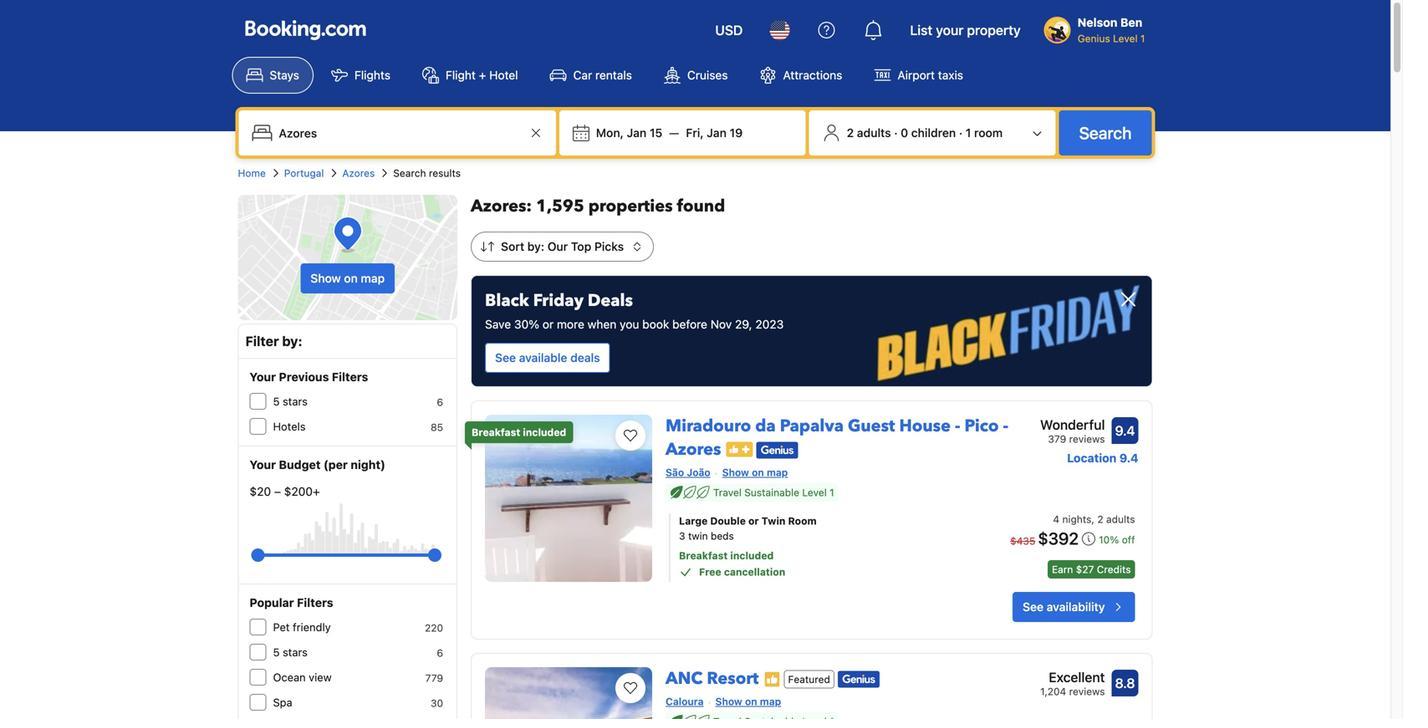 Task type: describe. For each thing, give the bounding box(es) containing it.
miradouro da papalva guest house - pico - azores
[[666, 415, 1008, 461]]

1 jan from the left
[[627, 126, 647, 140]]

this property is part of our preferred plus program. it's committed to providing outstanding service and excellent value. it'll pay us a higher commission if you make a booking. image
[[726, 442, 753, 457]]

10%
[[1099, 534, 1119, 546]]

beds
[[711, 530, 734, 542]]

previous
[[279, 370, 329, 384]]

included inside 3 twin beds breakfast included
[[730, 550, 774, 561]]

papalva
[[780, 415, 844, 438]]

scored 9.4 element
[[1112, 417, 1138, 444]]

Where are you going? field
[[272, 118, 526, 148]]

rentals
[[595, 68, 632, 82]]

breakfast included
[[472, 426, 566, 438]]

0 horizontal spatial level
[[802, 487, 827, 498]]

fri,
[[686, 126, 704, 140]]

by: for sort
[[527, 240, 544, 253]]

see for see availability
[[1023, 600, 1044, 614]]

found
[[677, 195, 725, 218]]

$435
[[1010, 535, 1035, 547]]

deals
[[570, 351, 600, 365]]

0 vertical spatial azores
[[342, 167, 375, 179]]

black friday deals image
[[472, 276, 1152, 386]]

on for anc resort
[[745, 696, 757, 707]]

see availability link
[[1013, 592, 1135, 622]]

2 5 from the top
[[273, 646, 280, 658]]

ocean view
[[273, 671, 332, 684]]

2 5 stars from the top
[[273, 646, 308, 658]]

resort
[[707, 667, 759, 690]]

ben
[[1120, 15, 1143, 29]]

cruises link
[[650, 57, 742, 94]]

0
[[901, 126, 908, 140]]

our
[[547, 240, 568, 253]]

airport taxis link
[[860, 57, 978, 94]]

show on map for anc resort
[[715, 696, 781, 707]]

before
[[672, 317, 707, 331]]

twin
[[762, 515, 786, 527]]

azores inside the 'miradouro da papalva guest house - pico - azores'
[[666, 438, 721, 461]]

featured
[[788, 674, 830, 685]]

large double or twin room link
[[679, 513, 962, 528]]

popular
[[250, 596, 294, 610]]

85
[[431, 421, 443, 433]]

mon,
[[596, 126, 624, 140]]

joão
[[687, 467, 711, 478]]

$200+
[[284, 485, 320, 498]]

+
[[479, 68, 486, 82]]

mon, jan 15 — fri, jan 19
[[596, 126, 743, 140]]

more
[[557, 317, 584, 331]]

$27
[[1076, 564, 1094, 575]]

wonderful element
[[1040, 415, 1105, 435]]

1 stars from the top
[[283, 395, 308, 408]]

attractions
[[783, 68, 842, 82]]

see availability
[[1023, 600, 1105, 614]]

3
[[679, 530, 685, 542]]

anc resort
[[666, 667, 759, 690]]

booking.com image
[[245, 20, 366, 40]]

flight
[[446, 68, 476, 82]]

attractions link
[[745, 57, 857, 94]]

by: for filter
[[282, 333, 302, 349]]

miradouro da papalva guest house - pico - azores link
[[666, 408, 1008, 461]]

map for anc resort
[[760, 696, 781, 707]]

flight + hotel link
[[408, 57, 532, 94]]

map for miradouro da papalva guest house - pico - azores
[[767, 467, 788, 478]]

stays
[[270, 68, 299, 82]]

3 twin beds breakfast included
[[679, 530, 774, 561]]

flights link
[[317, 57, 405, 94]]

filter by:
[[245, 333, 302, 349]]

show for anc resort
[[715, 696, 742, 707]]

earn $27 credits
[[1052, 564, 1131, 575]]

779
[[425, 672, 443, 684]]

available
[[519, 351, 567, 365]]

property
[[967, 22, 1021, 38]]

black
[[485, 289, 529, 312]]

search results
[[393, 167, 461, 179]]

search button
[[1059, 110, 1152, 156]]

view
[[309, 671, 332, 684]]

airport
[[898, 68, 935, 82]]

taxis
[[938, 68, 963, 82]]

earn
[[1052, 564, 1073, 575]]

your for your previous filters
[[250, 370, 276, 384]]

$392
[[1038, 528, 1079, 548]]

reviews for wonderful
[[1069, 433, 1105, 445]]

excellent 1,204 reviews
[[1040, 669, 1105, 697]]

0 vertical spatial included
[[523, 426, 566, 438]]

map inside button
[[361, 271, 385, 285]]

double
[[710, 515, 746, 527]]

1 horizontal spatial or
[[748, 515, 759, 527]]

2 stars from the top
[[283, 646, 308, 658]]

nights
[[1062, 513, 1092, 525]]

excellent
[[1049, 669, 1105, 685]]

azores: 1,595 properties found
[[471, 195, 725, 218]]

home link
[[238, 166, 266, 181]]

show for miradouro da papalva guest house - pico - azores
[[722, 467, 749, 478]]

sustainable
[[744, 487, 799, 498]]

scored 8.8 element
[[1112, 670, 1138, 697]]

miradouro
[[666, 415, 751, 438]]

$20 – $200+
[[250, 485, 320, 498]]

sort
[[501, 240, 524, 253]]

popular filters
[[250, 596, 333, 610]]

2 6 from the top
[[437, 647, 443, 659]]

nelson
[[1078, 15, 1118, 29]]

see available deals
[[495, 351, 600, 365]]

1 vertical spatial filters
[[297, 596, 333, 610]]

car
[[573, 68, 592, 82]]

location
[[1067, 451, 1117, 465]]

when
[[588, 317, 617, 331]]

ocean
[[273, 671, 306, 684]]

search results updated. azores: 1,595 properties found. element
[[471, 195, 1153, 218]]



Task type: vqa. For each thing, say whether or not it's contained in the screenshot.
"availability"
yes



Task type: locate. For each thing, give the bounding box(es) containing it.
search for search
[[1079, 123, 1132, 143]]

1 vertical spatial show
[[722, 467, 749, 478]]

breakfast
[[472, 426, 520, 438], [679, 550, 728, 561]]

search inside button
[[1079, 123, 1132, 143]]

azores
[[342, 167, 375, 179], [666, 438, 721, 461]]

1 horizontal spatial -
[[1003, 415, 1008, 438]]

your
[[250, 370, 276, 384], [250, 458, 276, 472]]

1 vertical spatial show on map
[[722, 467, 788, 478]]

0 vertical spatial 2
[[847, 126, 854, 140]]

search
[[1079, 123, 1132, 143], [393, 167, 426, 179]]

19
[[730, 126, 743, 140]]

1 vertical spatial search
[[393, 167, 426, 179]]

pet
[[273, 621, 290, 633]]

0 horizontal spatial included
[[523, 426, 566, 438]]

· right children
[[959, 126, 963, 140]]

1 your from the top
[[250, 370, 276, 384]]

adults left 0
[[857, 126, 891, 140]]

2 adults · 0 children · 1 room button
[[816, 117, 1049, 149]]

reviews inside excellent 1,204 reviews
[[1069, 686, 1105, 697]]

0 vertical spatial breakfast
[[472, 426, 520, 438]]

or inside black friday deals save 30% or more when you book before nov 29, 2023
[[543, 317, 554, 331]]

adults inside button
[[857, 126, 891, 140]]

0 vertical spatial show
[[310, 271, 341, 285]]

2 · from the left
[[959, 126, 963, 140]]

0 vertical spatial or
[[543, 317, 554, 331]]

1 horizontal spatial jan
[[707, 126, 727, 140]]

friday
[[533, 289, 584, 312]]

1 horizontal spatial search
[[1079, 123, 1132, 143]]

level down ben
[[1113, 33, 1138, 44]]

flight + hotel
[[446, 68, 518, 82]]

1 vertical spatial reviews
[[1069, 686, 1105, 697]]

0 vertical spatial 1
[[1140, 33, 1145, 44]]

azores:
[[471, 195, 532, 218]]

2 horizontal spatial 1
[[1140, 33, 1145, 44]]

your down filter on the top left
[[250, 370, 276, 384]]

on
[[344, 271, 358, 285], [752, 467, 764, 478], [745, 696, 757, 707]]

excellent element
[[1040, 667, 1105, 687]]

airport taxis
[[898, 68, 963, 82]]

0 vertical spatial level
[[1113, 33, 1138, 44]]

0 vertical spatial by:
[[527, 240, 544, 253]]

reviews inside wonderful 379 reviews
[[1069, 433, 1105, 445]]

1 left room
[[966, 126, 971, 140]]

2 vertical spatial map
[[760, 696, 781, 707]]

this property is part of our preferred plus program. it's committed to providing outstanding service and excellent value. it'll pay us a higher commission if you make a booking. image
[[726, 442, 753, 457]]

,
[[1092, 513, 1094, 525]]

anc resort link
[[666, 661, 759, 690]]

breakfast inside 3 twin beds breakfast included
[[679, 550, 728, 561]]

stars up ocean
[[283, 646, 308, 658]]

0 vertical spatial reviews
[[1069, 433, 1105, 445]]

this property is part of our preferred partner program. it's committed to providing excellent service and good value. it'll pay us a higher commission if you make a booking. image
[[764, 671, 781, 688], [764, 671, 781, 688]]

free
[[699, 566, 721, 578]]

azores link
[[342, 166, 375, 181]]

group
[[258, 542, 435, 569]]

adults up 10% off
[[1106, 513, 1135, 525]]

sort by: our top picks
[[501, 240, 624, 253]]

included up the cancellation at the right bottom of the page
[[730, 550, 774, 561]]

breakfast right 85
[[472, 426, 520, 438]]

1 vertical spatial azores
[[666, 438, 721, 461]]

0 horizontal spatial breakfast
[[472, 426, 520, 438]]

30
[[431, 697, 443, 709]]

show on map button
[[300, 263, 395, 293]]

1 horizontal spatial ·
[[959, 126, 963, 140]]

1 vertical spatial map
[[767, 467, 788, 478]]

9.4 down scored 9.4 "element"
[[1119, 451, 1138, 465]]

stars up hotels
[[283, 395, 308, 408]]

fri, jan 19 button
[[679, 118, 749, 148]]

location 9.4
[[1067, 451, 1138, 465]]

1 vertical spatial breakfast
[[679, 550, 728, 561]]

on inside button
[[344, 271, 358, 285]]

azores up joão
[[666, 438, 721, 461]]

1 vertical spatial 5 stars
[[273, 646, 308, 658]]

1 vertical spatial level
[[802, 487, 827, 498]]

2 right ","
[[1097, 513, 1103, 525]]

0 vertical spatial search
[[1079, 123, 1132, 143]]

1 horizontal spatial by:
[[527, 240, 544, 253]]

5 stars up ocean
[[273, 646, 308, 658]]

0 horizontal spatial see
[[495, 351, 516, 365]]

see available deals button
[[485, 343, 610, 373]]

friendly
[[293, 621, 331, 633]]

1 reviews from the top
[[1069, 433, 1105, 445]]

1 vertical spatial 6
[[437, 647, 443, 659]]

by:
[[527, 240, 544, 253], [282, 333, 302, 349]]

1 vertical spatial see
[[1023, 600, 1044, 614]]

9.4 up the location 9.4
[[1115, 423, 1135, 439]]

1,595
[[536, 195, 584, 218]]

0 horizontal spatial or
[[543, 317, 554, 331]]

1 horizontal spatial 2
[[1097, 513, 1103, 525]]

0 horizontal spatial 1
[[830, 487, 834, 498]]

1 vertical spatial adults
[[1106, 513, 1135, 525]]

1 5 stars from the top
[[273, 395, 308, 408]]

see left "availability"
[[1023, 600, 1044, 614]]

0 horizontal spatial 2
[[847, 126, 854, 140]]

travel
[[713, 487, 742, 498]]

included
[[523, 426, 566, 438], [730, 550, 774, 561]]

portugal
[[284, 167, 324, 179]]

1 5 from the top
[[273, 395, 280, 408]]

see down save
[[495, 351, 516, 365]]

1 horizontal spatial azores
[[666, 438, 721, 461]]

4 nights , 2 adults
[[1053, 513, 1135, 525]]

2 jan from the left
[[707, 126, 727, 140]]

1 horizontal spatial included
[[730, 550, 774, 561]]

map
[[361, 271, 385, 285], [767, 467, 788, 478], [760, 696, 781, 707]]

1 horizontal spatial see
[[1023, 600, 1044, 614]]

1 horizontal spatial adults
[[1106, 513, 1135, 525]]

miradouro da papalva guest house - pico - azores image
[[485, 415, 652, 582]]

or left twin
[[748, 515, 759, 527]]

hotels
[[273, 420, 306, 433]]

4
[[1053, 513, 1060, 525]]

6 up 779
[[437, 647, 443, 659]]

large
[[679, 515, 708, 527]]

show
[[310, 271, 341, 285], [722, 467, 749, 478], [715, 696, 742, 707]]

azores right portugal
[[342, 167, 375, 179]]

reviews up location
[[1069, 433, 1105, 445]]

your for your budget (per night)
[[250, 458, 276, 472]]

10% off
[[1099, 534, 1135, 546]]

availability
[[1047, 600, 1105, 614]]

your account menu nelson ben genius level 1 element
[[1044, 8, 1152, 46]]

by: left our
[[527, 240, 544, 253]]

top
[[571, 240, 591, 253]]

5 up hotels
[[273, 395, 280, 408]]

1 vertical spatial or
[[748, 515, 759, 527]]

0 vertical spatial 9.4
[[1115, 423, 1135, 439]]

large double or twin room
[[679, 515, 817, 527]]

2 vertical spatial on
[[745, 696, 757, 707]]

0 horizontal spatial ·
[[894, 126, 898, 140]]

reviews down excellent
[[1069, 686, 1105, 697]]

credits
[[1097, 564, 1131, 575]]

1 horizontal spatial level
[[1113, 33, 1138, 44]]

15
[[650, 126, 662, 140]]

1 - from the left
[[955, 415, 960, 438]]

2023
[[755, 317, 784, 331]]

jan left 15
[[627, 126, 647, 140]]

são
[[666, 467, 684, 478]]

0 horizontal spatial search
[[393, 167, 426, 179]]

1 vertical spatial on
[[752, 467, 764, 478]]

2 your from the top
[[250, 458, 276, 472]]

5 down pet
[[273, 646, 280, 658]]

1 up large double or twin room link
[[830, 487, 834, 498]]

nov
[[711, 317, 732, 331]]

1 vertical spatial included
[[730, 550, 774, 561]]

search for search results
[[393, 167, 426, 179]]

1 down ben
[[1140, 33, 1145, 44]]

5
[[273, 395, 280, 408], [273, 646, 280, 658]]

flights
[[354, 68, 390, 82]]

level up large double or twin room link
[[802, 487, 827, 498]]

2 vertical spatial 1
[[830, 487, 834, 498]]

1 vertical spatial 9.4
[[1119, 451, 1138, 465]]

car rentals
[[573, 68, 632, 82]]

home
[[238, 167, 266, 179]]

hotel
[[489, 68, 518, 82]]

stays link
[[232, 57, 314, 94]]

5 stars up hotels
[[273, 395, 308, 408]]

cancellation
[[724, 566, 785, 578]]

9.4
[[1115, 423, 1135, 439], [1119, 451, 1138, 465]]

filters
[[332, 370, 368, 384], [297, 596, 333, 610]]

included down see available deals button
[[523, 426, 566, 438]]

filters up friendly
[[297, 596, 333, 610]]

0 vertical spatial show on map
[[310, 271, 385, 285]]

usd button
[[705, 10, 753, 50]]

list your property
[[910, 22, 1021, 38]]

or right 30% on the left
[[543, 317, 554, 331]]

0 vertical spatial 6
[[437, 396, 443, 408]]

house
[[899, 415, 951, 438]]

your
[[936, 22, 964, 38]]

list your property link
[[900, 10, 1031, 50]]

picks
[[594, 240, 624, 253]]

your previous filters
[[250, 370, 368, 384]]

by: right filter on the top left
[[282, 333, 302, 349]]

0 horizontal spatial by:
[[282, 333, 302, 349]]

1 inside button
[[966, 126, 971, 140]]

220
[[425, 622, 443, 634]]

0 vertical spatial stars
[[283, 395, 308, 408]]

- left pico
[[955, 415, 960, 438]]

9.4 inside scored 9.4 "element"
[[1115, 423, 1135, 439]]

1 vertical spatial your
[[250, 458, 276, 472]]

- right pico
[[1003, 415, 1008, 438]]

2 vertical spatial show on map
[[715, 696, 781, 707]]

1 6 from the top
[[437, 396, 443, 408]]

0 vertical spatial adults
[[857, 126, 891, 140]]

0 vertical spatial your
[[250, 370, 276, 384]]

2 inside button
[[847, 126, 854, 140]]

· left 0
[[894, 126, 898, 140]]

$20
[[250, 485, 271, 498]]

1 vertical spatial by:
[[282, 333, 302, 349]]

da
[[755, 415, 776, 438]]

usd
[[715, 22, 743, 38]]

guest
[[848, 415, 895, 438]]

0 vertical spatial map
[[361, 271, 385, 285]]

list
[[910, 22, 933, 38]]

reviews for excellent
[[1069, 686, 1105, 697]]

0 horizontal spatial adults
[[857, 126, 891, 140]]

1 inside nelson ben genius level 1
[[1140, 33, 1145, 44]]

2 - from the left
[[1003, 415, 1008, 438]]

children
[[911, 126, 956, 140]]

6 up 85
[[437, 396, 443, 408]]

-
[[955, 415, 960, 438], [1003, 415, 1008, 438]]

see inside button
[[495, 351, 516, 365]]

0 vertical spatial filters
[[332, 370, 368, 384]]

on for miradouro da papalva guest house - pico - azores
[[752, 467, 764, 478]]

5 stars
[[273, 395, 308, 408], [273, 646, 308, 658]]

level inside nelson ben genius level 1
[[1113, 33, 1138, 44]]

0 horizontal spatial azores
[[342, 167, 375, 179]]

filters right 'previous'
[[332, 370, 368, 384]]

2 vertical spatial show
[[715, 696, 742, 707]]

1 vertical spatial stars
[[283, 646, 308, 658]]

0 vertical spatial 5
[[273, 395, 280, 408]]

0 vertical spatial see
[[495, 351, 516, 365]]

2 adults · 0 children · 1 room
[[847, 126, 1003, 140]]

show on map for miradouro da papalva guest house - pico - azores
[[722, 467, 788, 478]]

stars
[[283, 395, 308, 408], [283, 646, 308, 658]]

8.8
[[1115, 675, 1135, 691]]

genius discounts available at this property. image
[[756, 442, 798, 459], [756, 442, 798, 459], [838, 671, 880, 688], [838, 671, 880, 688]]

black friday deals save 30% or more when you book before nov 29, 2023
[[485, 289, 784, 331]]

wonderful
[[1040, 417, 1105, 433]]

0 horizontal spatial -
[[955, 415, 960, 438]]

1 horizontal spatial 1
[[966, 126, 971, 140]]

travel sustainable level 1
[[713, 487, 834, 498]]

budget
[[279, 458, 321, 472]]

see for see available deals
[[495, 351, 516, 365]]

jan left the 19
[[707, 126, 727, 140]]

1 vertical spatial 2
[[1097, 513, 1103, 525]]

1 vertical spatial 1
[[966, 126, 971, 140]]

1 vertical spatial 5
[[273, 646, 280, 658]]

filter
[[245, 333, 279, 349]]

1 · from the left
[[894, 126, 898, 140]]

2 left 0
[[847, 126, 854, 140]]

0 horizontal spatial jan
[[627, 126, 647, 140]]

1 horizontal spatial breakfast
[[679, 550, 728, 561]]

0 vertical spatial on
[[344, 271, 358, 285]]

0 vertical spatial 5 stars
[[273, 395, 308, 408]]

your up $20 in the bottom of the page
[[250, 458, 276, 472]]

show inside button
[[310, 271, 341, 285]]

breakfast up 'free'
[[679, 550, 728, 561]]

show on map inside show on map button
[[310, 271, 385, 285]]

jan
[[627, 126, 647, 140], [707, 126, 727, 140]]

2 reviews from the top
[[1069, 686, 1105, 697]]



